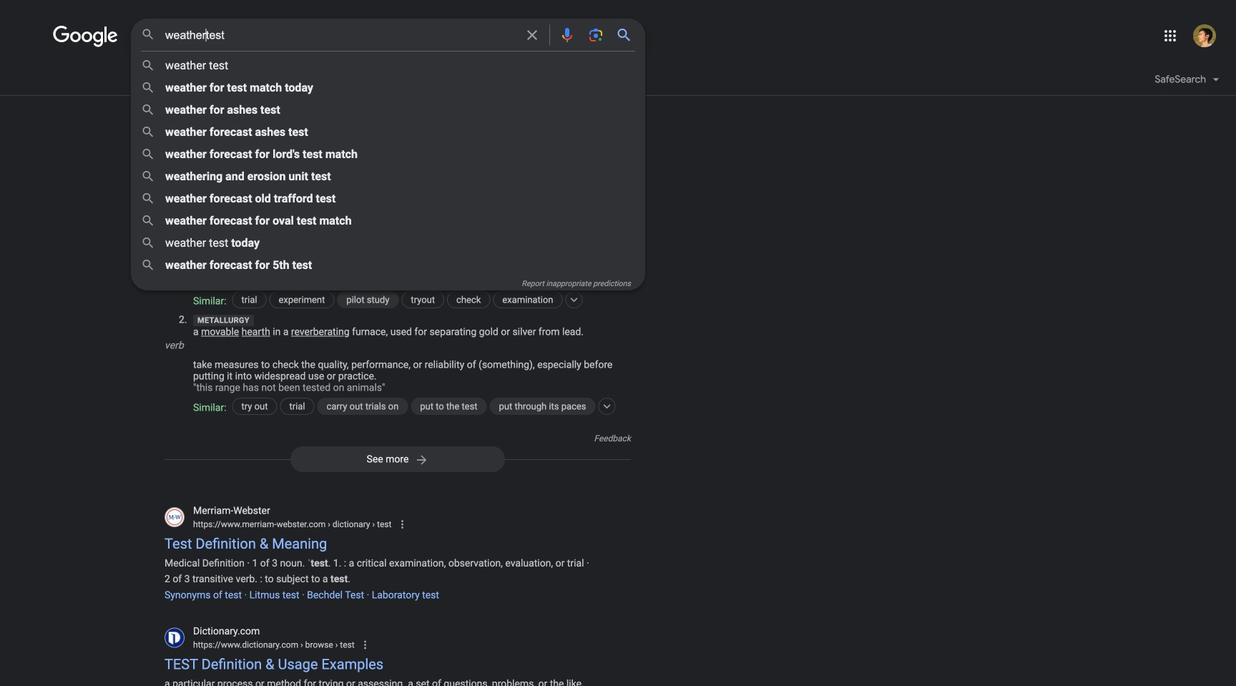 Task type: locate. For each thing, give the bounding box(es) containing it.
None text field
[[193, 518, 392, 531], [326, 519, 392, 529], [193, 518, 392, 531], [326, 519, 392, 529]]

list item
[[232, 287, 287, 312], [269, 287, 354, 312], [337, 287, 419, 312], [402, 287, 464, 312], [447, 287, 510, 312], [493, 287, 583, 312], [232, 393, 297, 418], [280, 393, 335, 418], [317, 393, 428, 418], [411, 393, 507, 418], [490, 393, 616, 418]]

Search text field
[[165, 27, 515, 45]]

2 list from the top
[[193, 393, 631, 488]]

navigation
[[0, 63, 1236, 104]]

list box
[[131, 54, 645, 276]]

list
[[193, 287, 631, 382], [193, 393, 631, 488]]

google image
[[53, 26, 119, 47]]

1 vertical spatial list
[[193, 393, 631, 488]]

heading
[[165, 139, 238, 159]]

None search field
[[0, 18, 645, 291]]

None text field
[[193, 639, 355, 652], [298, 640, 355, 650], [193, 639, 355, 652], [298, 640, 355, 650]]

search by image image
[[587, 26, 605, 44]]

0 vertical spatial list
[[193, 287, 631, 382]]



Task type: vqa. For each thing, say whether or not it's contained in the screenshot.
navigation
yes



Task type: describe. For each thing, give the bounding box(es) containing it.
1 list from the top
[[193, 287, 631, 382]]

search by voice image
[[559, 26, 576, 44]]



